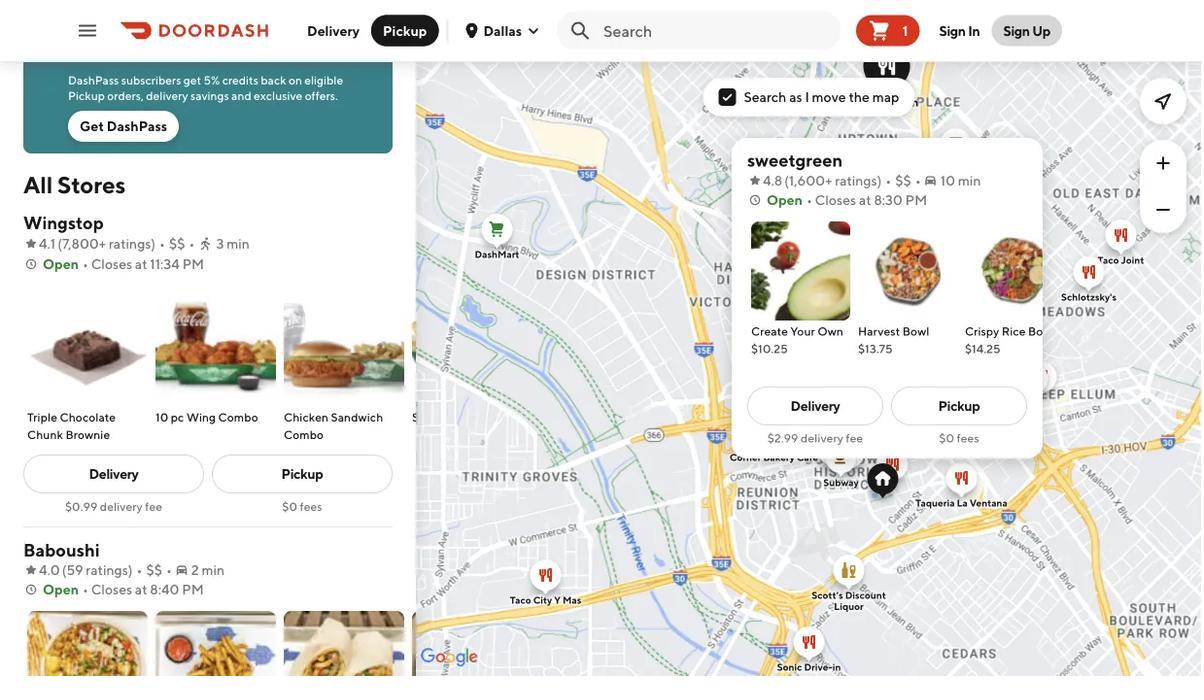 Task type: locate. For each thing, give the bounding box(es) containing it.
2 horizontal spatial $$
[[895, 173, 911, 189]]

2 sign from the left
[[1003, 22, 1030, 38]]

subway taqueria la ventana
[[823, 477, 1008, 509], [823, 477, 1008, 509]]

$0 fees inside map 'region'
[[939, 432, 979, 445]]

delivery up $2.99 delivery fee
[[791, 398, 840, 414]]

1 horizontal spatial on
[[289, 73, 302, 86]]

1 horizontal spatial $$
[[169, 236, 185, 252]]

0 vertical spatial fees
[[957, 432, 979, 445]]

salty
[[831, 326, 853, 337], [831, 326, 853, 337]]

0 horizontal spatial min
[[202, 562, 225, 578]]

1 vertical spatial open
[[43, 256, 79, 272]]

on up subscribers
[[122, 46, 138, 62]]

0 horizontal spatial delivery link
[[23, 455, 204, 494]]

0 horizontal spatial combo
[[218, 410, 258, 424]]

) up the 8:30 on the right of page
[[877, 173, 882, 189]]

combo down chicken
[[284, 428, 324, 441]]

closes down ( 7,800+ ratings )
[[91, 256, 132, 272]]

1 vertical spatial at
[[135, 256, 147, 272]]

• $$ inside map 'region'
[[886, 173, 911, 189]]

bell
[[959, 163, 976, 174], [959, 163, 976, 174]]

city
[[533, 595, 552, 606], [533, 595, 552, 606]]

7,800+
[[62, 236, 106, 252]]

offers.
[[305, 88, 338, 102]]

orders,
[[107, 88, 144, 102]]

•
[[886, 173, 891, 189], [915, 173, 921, 189], [806, 192, 812, 208], [159, 236, 165, 252], [189, 236, 195, 252], [83, 256, 88, 272], [137, 562, 142, 578], [166, 562, 172, 578], [83, 582, 88, 598]]

0 vertical spatial delivery
[[146, 88, 188, 102]]

taco bell
[[935, 163, 976, 174], [935, 163, 976, 174]]

fees down chicken sandwich combo
[[300, 499, 322, 513]]

5% inside the dashpass subscribers get 5% credits back on eligible pickup orders, delivery savings and exclusive offers.
[[204, 73, 220, 86]]

2 horizontal spatial )
[[877, 173, 882, 189]]

$$ up the 8:30 on the right of page
[[895, 173, 911, 189]]

1 horizontal spatial $0
[[939, 432, 954, 445]]

0 vertical spatial combo
[[218, 410, 258, 424]]

0 vertical spatial ratings
[[835, 173, 877, 189]]

2 vertical spatial closes
[[91, 582, 132, 598]]

$14.25
[[965, 342, 1001, 356]]

1 vertical spatial fee
[[145, 499, 162, 513]]

pickup
[[383, 22, 427, 38], [141, 46, 184, 62], [68, 88, 105, 102], [938, 398, 980, 414], [281, 466, 323, 482]]

0 vertical spatial $0 fees
[[939, 432, 979, 445]]

dashpass down the orders,
[[107, 118, 167, 134]]

triple chocolate chunk brownie
[[27, 410, 116, 441]]

delivery inside map 'region'
[[791, 398, 840, 414]]

taco
[[935, 163, 957, 174], [935, 163, 957, 174], [1098, 255, 1119, 266], [1098, 255, 1119, 266], [1003, 412, 1025, 423], [1003, 412, 1025, 423], [510, 595, 531, 606], [510, 595, 531, 606]]

delivery link up "$0.99 delivery fee"
[[23, 455, 204, 494]]

chicken
[[284, 410, 329, 424]]

0 vertical spatial at
[[859, 192, 871, 208]]

5% up savings
[[204, 73, 220, 86]]

at for baboushi
[[135, 582, 147, 598]]

back down open menu icon
[[90, 46, 120, 62]]

) for wingstop
[[151, 236, 156, 252]]

1 vertical spatial delivery link
[[23, 455, 204, 494]]

1 horizontal spatial sign
[[1003, 22, 1030, 38]]

sign up
[[1003, 22, 1050, 38]]

open down 4.0
[[43, 582, 79, 598]]

0 vertical spatial open
[[767, 192, 803, 208]]

sign in link
[[927, 11, 992, 50]]

0 horizontal spatial delivery
[[89, 466, 138, 482]]

$$ inside map 'region'
[[895, 173, 911, 189]]

average rating of 4.8 out of 5 element
[[747, 171, 782, 191]]

0 vertical spatial delivery link
[[747, 387, 883, 426]]

1 horizontal spatial pickup link
[[891, 387, 1027, 426]]

bowl
[[902, 325, 929, 338], [1028, 325, 1055, 338]]

velvet taco
[[972, 412, 1025, 423], [972, 412, 1025, 423]]

corner
[[730, 452, 761, 463], [730, 452, 761, 463]]

3
[[216, 236, 224, 252]]

pickup link
[[891, 387, 1027, 426], [212, 455, 393, 494]]

sign
[[939, 22, 966, 38], [1003, 22, 1030, 38]]

2 vertical spatial delivery
[[100, 499, 143, 513]]

2 vertical spatial min
[[202, 562, 225, 578]]

scott's
[[812, 590, 843, 601], [812, 590, 843, 601]]

$$ up 8:40
[[146, 562, 162, 578]]

2 horizontal spatial delivery
[[801, 432, 843, 445]]

delivery link for sweetgreen
[[747, 387, 883, 426]]

dashpass
[[258, 46, 317, 62], [68, 73, 119, 86], [107, 118, 167, 134]]

pickup link down $14.25
[[891, 387, 1027, 426]]

$0 fees down $14.25
[[939, 432, 979, 445]]

1 vertical spatial delivery
[[801, 432, 843, 445]]

4.0
[[39, 562, 60, 578]]

0 vertical spatial • $$
[[886, 173, 911, 189]]

on inside the dashpass subscribers get 5% credits back on eligible pickup orders, delivery savings and exclusive offers.
[[289, 73, 302, 86]]

) inside map 'region'
[[877, 173, 882, 189]]

1 horizontal spatial $0 fees
[[939, 432, 979, 445]]

exclusive
[[254, 88, 302, 102]]

triple chocolate chunk brownie button
[[27, 286, 148, 443]]

$0
[[939, 432, 954, 445], [282, 499, 297, 513]]

liquor
[[834, 601, 864, 612], [834, 601, 864, 612]]

fee inside map 'region'
[[846, 432, 863, 445]]

1 vertical spatial pickup link
[[212, 455, 393, 494]]

pm inside map 'region'
[[905, 192, 927, 208]]

2 vertical spatial delivery
[[89, 466, 138, 482]]

) up 11:34
[[151, 236, 156, 252]]

fee for wingstop
[[145, 499, 162, 513]]

open inside map 'region'
[[767, 192, 803, 208]]

2 vertical spatial pm
[[182, 582, 204, 598]]

crispy rice bowl image
[[965, 222, 1064, 321]]

1 vertical spatial $$
[[169, 236, 185, 252]]

1 vertical spatial min
[[227, 236, 250, 252]]

• left 10 min
[[915, 173, 921, 189]]

2 vertical spatial at
[[135, 582, 147, 598]]

3 min
[[216, 236, 250, 252]]

delivery up "$0.99 delivery fee"
[[89, 466, 138, 482]]

fees for wingstop
[[300, 499, 322, 513]]

1 vertical spatial fees
[[300, 499, 322, 513]]

1 horizontal spatial 5%
[[204, 73, 220, 86]]

1 vertical spatial delivery
[[791, 398, 840, 414]]

fee right $0.99 at the left of page
[[145, 499, 162, 513]]

( right the 4.8 in the right of the page
[[784, 173, 789, 189]]

2 vertical spatial open
[[43, 582, 79, 598]]

ratings inside map 'region'
[[835, 173, 877, 189]]

open for baboushi
[[43, 582, 79, 598]]

$$
[[895, 173, 911, 189], [169, 236, 185, 252], [146, 562, 162, 578]]

1 horizontal spatial )
[[151, 236, 156, 252]]

1 vertical spatial closes
[[91, 256, 132, 272]]

1 horizontal spatial delivery link
[[747, 387, 883, 426]]

• $$ up the 8:30 on the right of page
[[886, 173, 911, 189]]

pc
[[171, 410, 184, 424]]

closes for sweetgreen
[[815, 192, 856, 208]]

pm down 2 in the left of the page
[[182, 582, 204, 598]]

1 vertical spatial back
[[261, 73, 286, 86]]

1 horizontal spatial fee
[[846, 432, 863, 445]]

bowl right the harvest
[[902, 325, 929, 338]]

credits
[[222, 73, 258, 86]]

discount
[[845, 590, 886, 601], [845, 590, 886, 601]]

$0 fees
[[939, 432, 979, 445], [282, 499, 322, 513]]

delivery link up $2.99 delivery fee
[[747, 387, 883, 426]]

on up the exclusive
[[289, 73, 302, 86]]

min inside map 'region'
[[958, 173, 981, 189]]

harvest
[[858, 325, 900, 338]]

all stores
[[23, 171, 126, 198]]

delivery link
[[747, 387, 883, 426], [23, 455, 204, 494]]

recenter the map image
[[1151, 89, 1175, 113]]

taco joint
[[1098, 255, 1144, 266], [1098, 255, 1144, 266]]

0 horizontal spatial bowl
[[902, 325, 929, 338]]

0 horizontal spatial )
[[128, 562, 133, 578]]

closes down ( 1,600+ ratings )
[[815, 192, 856, 208]]

2 vertical spatial dashpass
[[107, 118, 167, 134]]

delivery link inside map 'region'
[[747, 387, 883, 426]]

0 vertical spatial closes
[[815, 192, 856, 208]]

0 horizontal spatial $0 fees
[[282, 499, 322, 513]]

1 vertical spatial $0
[[282, 499, 297, 513]]

0 vertical spatial pm
[[905, 192, 927, 208]]

pickup down $14.25
[[938, 398, 980, 414]]

back
[[90, 46, 120, 62], [261, 73, 286, 86]]

2 bowl from the left
[[1028, 325, 1055, 338]]

0 horizontal spatial fees
[[300, 499, 322, 513]]

delivery down subscribers
[[146, 88, 188, 102]]

average rating of 4.1 out of 5 element
[[23, 234, 56, 254]]

pickup link inside map 'region'
[[891, 387, 1027, 426]]

$0 fees down chicken sandwich combo
[[282, 499, 322, 513]]

2 vertical spatial (
[[62, 562, 67, 578]]

open
[[767, 192, 803, 208], [43, 256, 79, 272], [43, 582, 79, 598]]

delivery for sweetgreen
[[791, 398, 840, 414]]

Store search: begin typing to search for stores available on DoorDash text field
[[604, 20, 833, 41]]

sign left up
[[1003, 22, 1030, 38]]

1 vertical spatial 10
[[155, 410, 168, 424]]

open down 4.1
[[43, 256, 79, 272]]

59
[[67, 562, 83, 578]]

( right 4.1
[[57, 236, 62, 252]]

back up the exclusive
[[261, 73, 286, 86]]

combo right wing
[[218, 410, 258, 424]]

pm for sweetgreen
[[905, 192, 927, 208]]

0 horizontal spatial sign
[[939, 22, 966, 38]]

1 vertical spatial $0 fees
[[282, 499, 322, 513]]

( for baboushi
[[62, 562, 67, 578]]

seasoned fries
[[412, 410, 493, 424]]

chicken sandwich combo button
[[284, 286, 404, 443]]

bowl right 'rice'
[[1028, 325, 1055, 338]]

pm right the 8:30 on the right of page
[[905, 192, 927, 208]]

1 horizontal spatial min
[[227, 236, 250, 252]]

pickup button
[[371, 15, 439, 46]]

pm right 11:34
[[182, 256, 204, 272]]

pickup right delivery button
[[383, 22, 427, 38]]

harvest bowl image
[[858, 222, 957, 321]]

• $$ for sweetgreen
[[886, 173, 911, 189]]

$0.99 delivery fee
[[65, 499, 162, 513]]

search
[[744, 89, 786, 105]]

2 horizontal spatial min
[[958, 173, 981, 189]]

sandwich
[[331, 410, 383, 424]]

ratings up open • closes at 11:34 pm
[[109, 236, 151, 252]]

ratings up open • closes at 8:40 pm
[[86, 562, 128, 578]]

) up open • closes at 8:40 pm
[[128, 562, 133, 578]]

sign left in
[[939, 22, 966, 38]]

1 vertical spatial dashpass
[[68, 73, 119, 86]]

orders
[[186, 46, 226, 62]]

delivery right $0.99 at the left of page
[[100, 499, 143, 513]]

1 vertical spatial (
[[57, 236, 62, 252]]

0 vertical spatial $0
[[939, 432, 954, 445]]

0 vertical spatial delivery
[[307, 22, 360, 38]]

pickup link for wingstop
[[212, 455, 393, 494]]

1 horizontal spatial delivery
[[146, 88, 188, 102]]

) for sweetgreen
[[877, 173, 882, 189]]

1 vertical spatial combo
[[284, 428, 324, 441]]

• $$ up 8:40
[[137, 562, 162, 578]]

map region
[[221, 0, 1202, 676]]

4.8
[[763, 173, 782, 189]]

1 horizontal spatial bowl
[[1028, 325, 1055, 338]]

1 vertical spatial • $$
[[159, 236, 185, 252]]

1 sign from the left
[[939, 22, 966, 38]]

1 horizontal spatial fees
[[957, 432, 979, 445]]

$10.25
[[751, 342, 788, 356]]

triple
[[27, 410, 57, 424]]

y
[[554, 595, 561, 606], [554, 595, 561, 606]]

0 horizontal spatial $$
[[146, 562, 162, 578]]

0 horizontal spatial fee
[[145, 499, 162, 513]]

min for sweetgreen
[[958, 173, 981, 189]]

pm for baboushi
[[182, 582, 204, 598]]

ratings for baboushi
[[86, 562, 128, 578]]

1 button
[[856, 15, 920, 46]]

closes inside map 'region'
[[815, 192, 856, 208]]

at left 11:34
[[135, 256, 147, 272]]

0 vertical spatial )
[[877, 173, 882, 189]]

1 vertical spatial ratings
[[109, 236, 151, 252]]

$0 inside map 'region'
[[939, 432, 954, 445]]

10 inside map 'region'
[[940, 173, 955, 189]]

0 vertical spatial min
[[958, 173, 981, 189]]

fee right '$2.99'
[[846, 432, 863, 445]]

harvest bowl $13.75
[[858, 325, 929, 356]]

1 horizontal spatial delivery
[[307, 22, 360, 38]]

get
[[183, 73, 201, 86]]

5% down open menu icon
[[68, 46, 87, 62]]

on
[[122, 46, 138, 62], [289, 73, 302, 86]]

0 horizontal spatial 5%
[[68, 46, 87, 62]]

dallas
[[483, 22, 522, 38]]

• up the 8:30 on the right of page
[[886, 173, 891, 189]]

2 vertical spatial $$
[[146, 562, 162, 578]]

open down the 4.8 in the right of the page
[[767, 192, 803, 208]]

$0.99
[[65, 499, 97, 513]]

2 vertical spatial • $$
[[137, 562, 162, 578]]

( inside map 'region'
[[784, 173, 789, 189]]

0 horizontal spatial delivery
[[100, 499, 143, 513]]

$$ up 11:34
[[169, 236, 185, 252]]

Search as I move the map checkbox
[[719, 88, 736, 106]]

closes for wingstop
[[91, 256, 132, 272]]

fees down $14.25
[[957, 432, 979, 445]]

2 horizontal spatial delivery
[[791, 398, 840, 414]]

delivery right '$2.99'
[[801, 432, 843, 445]]

1 horizontal spatial back
[[261, 73, 286, 86]]

0 vertical spatial $$
[[895, 173, 911, 189]]

pickup link for sweetgreen
[[891, 387, 1027, 426]]

ventana
[[970, 498, 1008, 509], [970, 498, 1008, 509]]

• $$ for wingstop
[[159, 236, 185, 252]]

delivery for wingstop
[[89, 466, 138, 482]]

at left 8:40
[[135, 582, 147, 598]]

0 horizontal spatial $0
[[282, 499, 297, 513]]

corner bakery cafe
[[730, 452, 818, 463], [730, 452, 818, 463]]

1 vertical spatial 5%
[[204, 73, 220, 86]]

10
[[940, 173, 955, 189], [155, 410, 168, 424]]

dashmart
[[475, 249, 519, 260], [475, 249, 519, 260]]

0 vertical spatial 10
[[940, 173, 955, 189]]

0 vertical spatial 5%
[[68, 46, 87, 62]]

10 inside button
[[155, 410, 168, 424]]

1 vertical spatial on
[[289, 73, 302, 86]]

1 horizontal spatial 10
[[940, 173, 955, 189]]

at left the 8:30 on the right of page
[[859, 192, 871, 208]]

crispy
[[965, 325, 999, 338]]

henry
[[781, 339, 809, 350], [781, 339, 809, 350]]

powered by google image
[[421, 648, 478, 668]]

0 vertical spatial back
[[90, 46, 120, 62]]

delivery button
[[295, 15, 371, 46]]

delivery up eligible
[[307, 22, 360, 38]]

0 horizontal spatial on
[[122, 46, 138, 62]]

pickup up get
[[68, 88, 105, 102]]

pickup link down chicken
[[212, 455, 393, 494]]

1 bowl from the left
[[902, 325, 929, 338]]

dallas button
[[464, 22, 541, 38]]

zoom out image
[[1151, 198, 1175, 222]]

• $$ up 11:34
[[159, 236, 185, 252]]

delivery inside map 'region'
[[801, 432, 843, 445]]

1 vertical spatial pm
[[182, 256, 204, 272]]

dashpass up the orders,
[[68, 73, 119, 86]]

ratings up "open • closes at 8:30 pm"
[[835, 173, 877, 189]]

• up open • closes at 8:40 pm
[[137, 562, 142, 578]]

triple chocolate chunk brownie image
[[27, 286, 148, 406]]

bowl inside harvest bowl $13.75
[[902, 325, 929, 338]]

0 horizontal spatial pickup link
[[212, 455, 393, 494]]

scott's discount liquor
[[812, 590, 886, 612], [812, 590, 886, 612]]

( right 4.0
[[62, 562, 67, 578]]

$0 for sweetgreen
[[939, 432, 954, 445]]

1 horizontal spatial combo
[[284, 428, 324, 441]]

seasoned fries button
[[412, 286, 533, 426]]

donut
[[855, 326, 884, 337], [855, 326, 884, 337]]

2 vertical spatial )
[[128, 562, 133, 578]]

2 vertical spatial ratings
[[86, 562, 128, 578]]

at inside map 'region'
[[859, 192, 871, 208]]

dashpass up the exclusive
[[258, 46, 317, 62]]

schlotzsky's
[[1061, 292, 1117, 303], [1061, 292, 1117, 303]]

1 vertical spatial )
[[151, 236, 156, 252]]

fees inside map 'region'
[[957, 432, 979, 445]]

all
[[23, 171, 53, 198]]

wing
[[186, 410, 216, 424]]

create
[[751, 325, 788, 338]]

0 vertical spatial fee
[[846, 432, 863, 445]]

drive-
[[804, 662, 833, 673], [804, 662, 833, 673]]

$0 fees for sweetgreen
[[939, 432, 979, 445]]

closes down ( 59 ratings )
[[91, 582, 132, 598]]

) for baboushi
[[128, 562, 133, 578]]

5% back on pickup orders with dashpass
[[68, 46, 317, 62]]

subway
[[823, 477, 859, 488], [823, 477, 859, 488]]

dashpass inside button
[[107, 118, 167, 134]]

sweetgreen
[[855, 95, 919, 109], [855, 95, 919, 109], [747, 150, 843, 171]]

0 vertical spatial (
[[784, 173, 789, 189]]

delivery inside the dashpass subscribers get 5% credits back on eligible pickup orders, delivery savings and exclusive offers.
[[146, 88, 188, 102]]

8:40
[[150, 582, 179, 598]]



Task type: describe. For each thing, give the bounding box(es) containing it.
crispy rice bowl $14.25
[[965, 325, 1055, 356]]

pickup inside the dashpass subscribers get 5% credits back on eligible pickup orders, delivery savings and exclusive offers.
[[68, 88, 105, 102]]

open • closes at 11:34 pm
[[43, 256, 204, 272]]

map
[[872, 89, 899, 105]]

chicken shawarma image
[[27, 611, 148, 676]]

pickup inside button
[[383, 22, 427, 38]]

( 59 ratings )
[[62, 562, 133, 578]]

and
[[231, 88, 251, 102]]

10 pc wing combo image
[[155, 286, 276, 406]]

$$ for wingstop
[[169, 236, 185, 252]]

8:30
[[874, 192, 903, 208]]

( 1,600+ ratings )
[[784, 173, 882, 189]]

10 for 10 pc wing combo
[[155, 410, 168, 424]]

ratings for wingstop
[[109, 236, 151, 252]]

chicken sandwich combo image
[[284, 286, 404, 406]]

dashpass inside the dashpass subscribers get 5% credits back on eligible pickup orders, delivery savings and exclusive offers.
[[68, 73, 119, 86]]

2
[[191, 562, 199, 578]]

$$ for baboushi
[[146, 562, 162, 578]]

delivery inside button
[[307, 22, 360, 38]]

2 min
[[191, 562, 225, 578]]

up
[[1032, 22, 1050, 38]]

with
[[228, 46, 255, 62]]

open menu image
[[76, 19, 99, 42]]

eligible
[[304, 73, 343, 86]]

pickup up subscribers
[[141, 46, 184, 62]]

• down 1,600+
[[806, 192, 812, 208]]

get dashpass button
[[68, 111, 179, 142]]

sumac fries image
[[155, 611, 276, 676]]

dashpass subscribers get 5% credits back on eligible pickup orders, delivery savings and exclusive offers.
[[68, 73, 346, 102]]

at for wingstop
[[135, 256, 147, 272]]

11:34
[[150, 256, 180, 272]]

combo inside chicken sandwich combo
[[284, 428, 324, 441]]

combo inside the 10 pc wing combo button
[[218, 410, 258, 424]]

sign up link
[[992, 15, 1062, 46]]

open for wingstop
[[43, 256, 79, 272]]

• left 3
[[189, 236, 195, 252]]

rice
[[1002, 325, 1026, 338]]

bowl inside crispy rice bowl $14.25
[[1028, 325, 1055, 338]]

your
[[790, 325, 815, 338]]

average rating of 4.0 out of 5 element
[[23, 561, 60, 580]]

10 min
[[940, 173, 981, 189]]

the
[[849, 89, 870, 105]]

create your own image
[[751, 222, 850, 321]]

$$ for sweetgreen
[[895, 173, 911, 189]]

min for baboushi
[[202, 562, 225, 578]]

10 for 10 min
[[940, 173, 955, 189]]

pickup inside map 'region'
[[938, 398, 980, 414]]

own
[[818, 325, 843, 338]]

sign for sign up
[[1003, 22, 1030, 38]]

0 horizontal spatial back
[[90, 46, 120, 62]]

4.1
[[39, 236, 56, 252]]

sign for sign in
[[939, 22, 966, 38]]

search as i move the map
[[744, 89, 899, 105]]

1
[[903, 22, 908, 38]]

• $$ for baboushi
[[137, 562, 162, 578]]

fees for sweetgreen
[[957, 432, 979, 445]]

zoom in image
[[1151, 152, 1175, 175]]

chocolate
[[60, 410, 116, 424]]

• down "7,800+"
[[83, 256, 88, 272]]

open for sweetgreen
[[767, 192, 803, 208]]

$2.99 delivery fee
[[767, 432, 863, 445]]

open • closes at 8:40 pm
[[43, 582, 204, 598]]

( 7,800+ ratings )
[[57, 236, 156, 252]]

in
[[968, 22, 980, 38]]

brownie
[[66, 428, 110, 441]]

$2.99
[[767, 432, 798, 445]]

chunk
[[27, 428, 63, 441]]

fries
[[467, 410, 493, 424]]

open • closes at 8:30 pm
[[767, 192, 927, 208]]

wingstop
[[23, 212, 104, 233]]

1,600+
[[789, 173, 832, 189]]

chicken shawarma wrap image
[[284, 611, 404, 676]]

subscribers
[[121, 73, 181, 86]]

• down "59"
[[83, 582, 88, 598]]

get dashpass
[[80, 118, 167, 134]]

$0 for wingstop
[[282, 499, 297, 513]]

0 vertical spatial dashpass
[[258, 46, 317, 62]]

sign in
[[939, 22, 980, 38]]

• up 11:34
[[159, 236, 165, 252]]

fee for sweetgreen
[[846, 432, 863, 445]]

baboushi
[[23, 539, 100, 560]]

( for wingstop
[[57, 236, 62, 252]]

delivery for sweetgreen
[[801, 432, 843, 445]]

chicken sandwich combo
[[284, 410, 383, 441]]

ratings for sweetgreen
[[835, 173, 877, 189]]

$13.75
[[858, 342, 893, 356]]

move
[[812, 89, 846, 105]]

delivery for wingstop
[[100, 499, 143, 513]]

$0 fees for wingstop
[[282, 499, 322, 513]]

back inside the dashpass subscribers get 5% credits back on eligible pickup orders, delivery savings and exclusive offers.
[[261, 73, 286, 86]]

( for sweetgreen
[[784, 173, 789, 189]]

i
[[805, 89, 809, 105]]

pickup down chicken
[[281, 466, 323, 482]]

min for wingstop
[[227, 236, 250, 252]]

savings
[[190, 88, 229, 102]]

at for sweetgreen
[[859, 192, 871, 208]]

get
[[80, 118, 104, 134]]

delivery link for wingstop
[[23, 455, 204, 494]]

as
[[789, 89, 802, 105]]

stores
[[57, 171, 126, 198]]

closes for baboushi
[[91, 582, 132, 598]]

create your own $10.25
[[751, 325, 843, 356]]

pm for wingstop
[[182, 256, 204, 272]]

• up 8:40
[[166, 562, 172, 578]]

10 pc wing combo
[[155, 410, 258, 424]]

10 pc wing combo button
[[155, 286, 276, 426]]

0 vertical spatial on
[[122, 46, 138, 62]]

seasoned
[[412, 410, 464, 424]]



Task type: vqa. For each thing, say whether or not it's contained in the screenshot.
Chicken Sandwich Combo image on the left of page
yes



